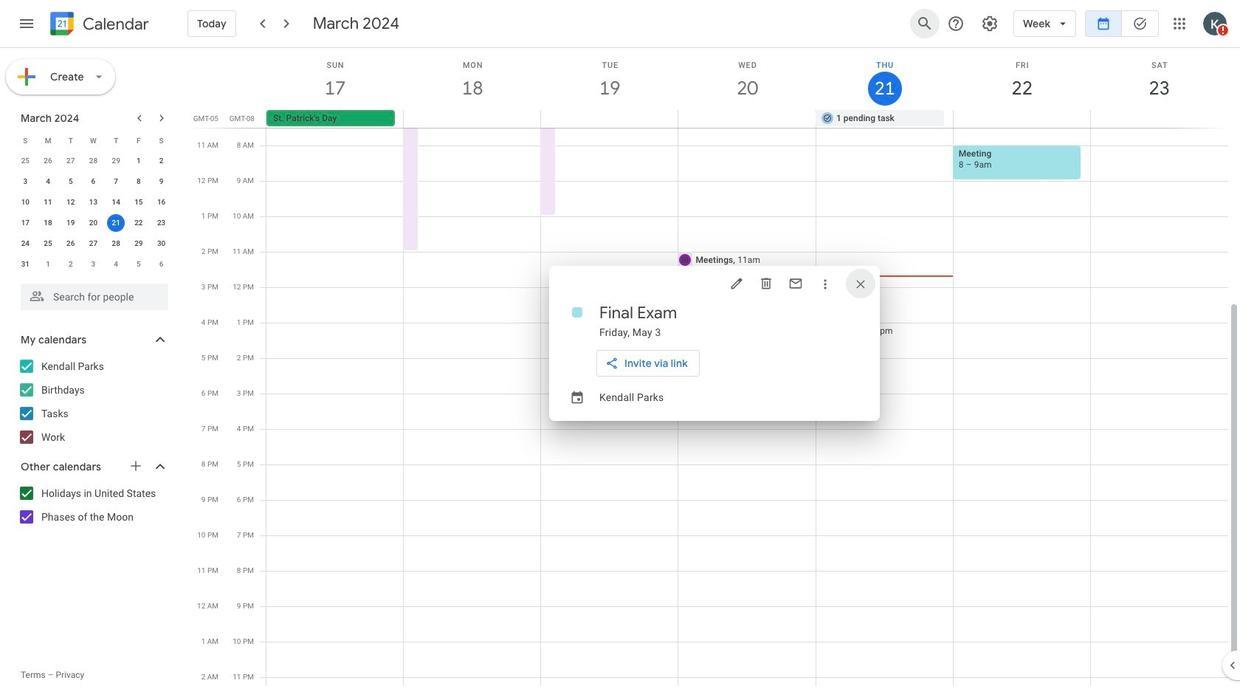 Task type: describe. For each thing, give the bounding box(es) containing it.
8 element
[[130, 173, 148, 191]]

21, today element
[[107, 214, 125, 232]]

5 element
[[62, 173, 80, 191]]

27 element
[[85, 235, 102, 253]]

28 element
[[107, 235, 125, 253]]

add other calendars image
[[129, 459, 143, 473]]

april 4 element
[[107, 256, 125, 273]]

19 element
[[62, 214, 80, 232]]

other calendars list
[[3, 482, 183, 529]]

february 29 element
[[107, 152, 125, 170]]

9 element
[[153, 173, 170, 191]]

23 element
[[153, 214, 170, 232]]

february 25 element
[[17, 152, 34, 170]]

email event details image
[[789, 276, 804, 291]]

14 element
[[107, 194, 125, 211]]

april 1 element
[[39, 256, 57, 273]]

april 3 element
[[85, 256, 102, 273]]

17 element
[[17, 214, 34, 232]]

main drawer image
[[18, 15, 35, 33]]

6 element
[[85, 173, 102, 191]]



Task type: vqa. For each thing, say whether or not it's contained in the screenshot.
topmost receive
no



Task type: locate. For each thing, give the bounding box(es) containing it.
cell
[[404, 110, 541, 128], [541, 110, 679, 128], [679, 110, 816, 128], [954, 110, 1091, 128], [1091, 110, 1228, 128], [105, 213, 127, 233]]

calendar element
[[47, 9, 149, 41]]

24 element
[[17, 235, 34, 253]]

april 2 element
[[62, 256, 80, 273]]

grid
[[189, 48, 1241, 686]]

1 element
[[130, 152, 148, 170]]

4 element
[[39, 173, 57, 191]]

march 2024 grid
[[14, 130, 173, 275]]

2 element
[[153, 152, 170, 170]]

29 element
[[130, 235, 148, 253]]

february 26 element
[[39, 152, 57, 170]]

settings menu image
[[982, 15, 999, 33]]

11 element
[[39, 194, 57, 211]]

12 element
[[62, 194, 80, 211]]

13 element
[[85, 194, 102, 211]]

my calendars list
[[3, 355, 183, 449]]

15 element
[[130, 194, 148, 211]]

1 horizontal spatial heading
[[600, 302, 678, 323]]

20 element
[[85, 214, 102, 232]]

row
[[260, 110, 1241, 128], [14, 130, 173, 151], [14, 151, 173, 171], [14, 171, 173, 192], [14, 192, 173, 213], [14, 213, 173, 233], [14, 233, 173, 254], [14, 254, 173, 275]]

february 27 element
[[62, 152, 80, 170]]

7 element
[[107, 173, 125, 191]]

16 element
[[153, 194, 170, 211]]

26 element
[[62, 235, 80, 253]]

delete event image
[[759, 276, 774, 291]]

Search for people text field
[[30, 284, 160, 310]]

heading inside calendar element
[[80, 15, 149, 33]]

18 element
[[39, 214, 57, 232]]

cell inside march 2024 grid
[[105, 213, 127, 233]]

25 element
[[39, 235, 57, 253]]

heading
[[80, 15, 149, 33], [600, 302, 678, 323]]

april 6 element
[[153, 256, 170, 273]]

31 element
[[17, 256, 34, 273]]

february 28 element
[[85, 152, 102, 170]]

0 vertical spatial heading
[[80, 15, 149, 33]]

1 vertical spatial heading
[[600, 302, 678, 323]]

0 horizontal spatial heading
[[80, 15, 149, 33]]

3 element
[[17, 173, 34, 191]]

april 5 element
[[130, 256, 148, 273]]

30 element
[[153, 235, 170, 253]]

None search field
[[0, 278, 183, 310]]

10 element
[[17, 194, 34, 211]]

22 element
[[130, 214, 148, 232]]

row group
[[14, 151, 173, 275]]



